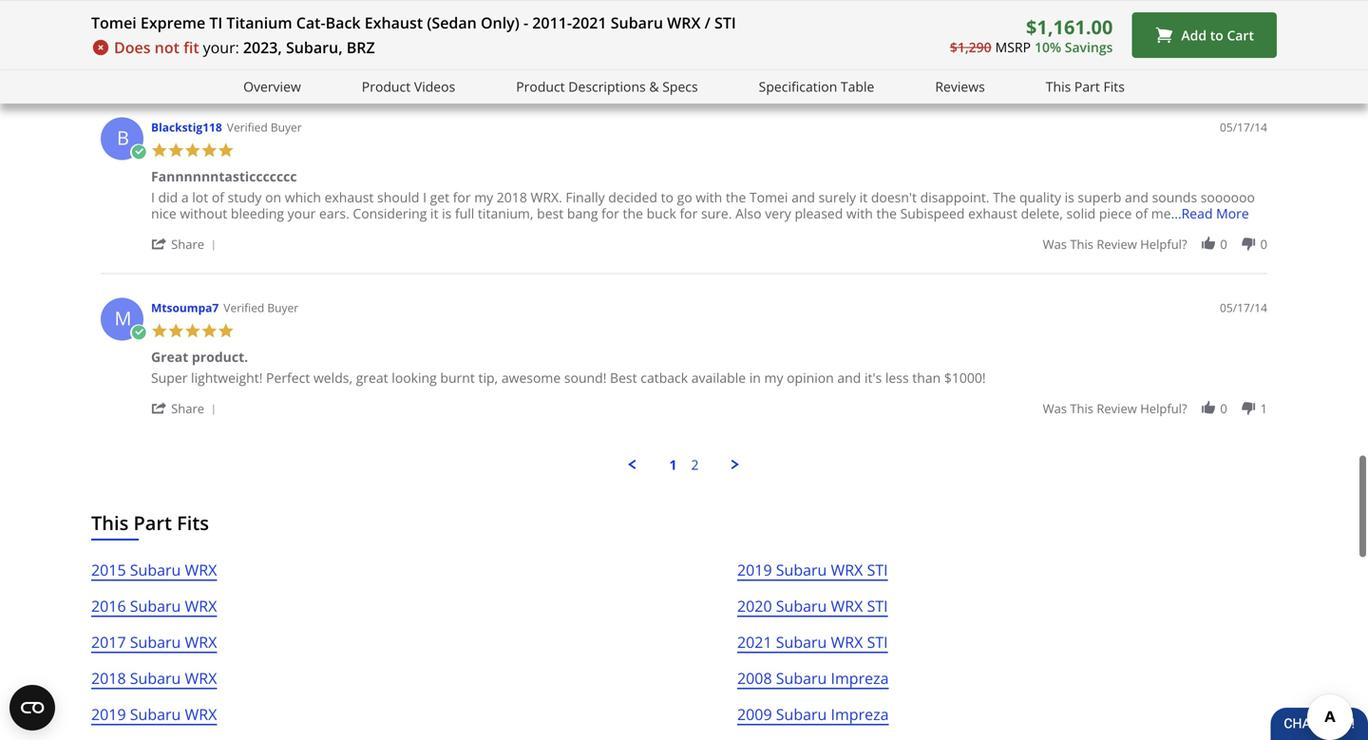 Task type: vqa. For each thing, say whether or not it's contained in the screenshot.
be the first to write a review button
no



Task type: locate. For each thing, give the bounding box(es) containing it.
nice
[[151, 204, 176, 222]]

wrx up 2020 subaru wrx sti
[[831, 560, 863, 580]]

0 horizontal spatial i
[[151, 188, 155, 206]]

subaru for 2016 subaru wrx
[[130, 596, 181, 616]]

looks great, welds are beautiful. very lightweight. be sure and grab the right side exhaust delete with this if you need it! deep rumble, sounds mean at wot. couldn't be more happy with my purchase.
[[151, 8, 1229, 42]]

2 review from the top
[[1097, 236, 1137, 253]]

1 review date 05/17/14 element from the top
[[1220, 119, 1267, 135]]

review date 05/17/14 element
[[1220, 119, 1267, 135], [1220, 300, 1267, 316]]

fits
[[1103, 77, 1125, 95], [177, 510, 209, 536]]

exhaust inside the looks great, welds are beautiful. very lightweight. be sure and grab the right side exhaust delete with this if you need it! deep rumble, sounds mean at wot. couldn't be more happy with my purchase.
[[655, 8, 704, 26]]

sti down 2019 subaru wrx sti link
[[867, 596, 888, 616]]

0 horizontal spatial to
[[661, 188, 674, 206]]

3 was from the top
[[1043, 400, 1067, 417]]

2 vertical spatial was this review helpful?
[[1043, 400, 1187, 417]]

2 review date 05/17/14 element from the top
[[1220, 300, 1267, 316]]

subaru for 2008 subaru impreza
[[776, 668, 827, 688]]

0 right vote down review by chaseistheman on 17 may 2014 image
[[1260, 55, 1267, 72]]

05/17/14
[[1220, 119, 1267, 135], [1220, 300, 1267, 315]]

blackstig118 verified buyer
[[151, 119, 302, 135]]

2 vertical spatial was
[[1043, 400, 1067, 417]]

very
[[765, 204, 791, 222]]

this for group corresponding to m
[[1070, 400, 1094, 417]]

looking
[[392, 369, 437, 387]]

0 right the vote up review by chaseistheman on 17 may 2014 "icon" at the top right of the page
[[1220, 55, 1227, 72]]

sure
[[480, 8, 508, 26]]

0 horizontal spatial for
[[453, 188, 471, 206]]

0 vertical spatial 05/17/14
[[1220, 119, 1267, 135]]

2 vertical spatial my
[[764, 369, 783, 387]]

fit
[[183, 37, 199, 57]]

2009 subaru impreza
[[737, 704, 889, 724]]

2 vertical spatial helpful?
[[1140, 400, 1187, 417]]

subaru up &
[[611, 12, 663, 33]]

subaru up "2016 subaru wrx" on the bottom
[[130, 560, 181, 580]]

brz
[[346, 37, 375, 57]]

i left get
[[423, 188, 427, 206]]

subaru for 2019 subaru wrx sti
[[776, 560, 827, 580]]

1 vertical spatial review
[[1097, 236, 1137, 253]]

0 vertical spatial 2019
[[737, 560, 772, 580]]

to left "go"
[[661, 188, 674, 206]]

sounds inside 'i did a lot of study on which exhaust should i get for my 2018 wrx. finally decided to go with the tomei and surely it doesn't disappoint. the quality is superb and sounds soooooo nice without bleeding your ears. considering it is full titanium, best bang for the buck for sure. also very pleased with the subispeed exhaust delete, solid piece of me'
[[1152, 188, 1197, 206]]

overview link
[[243, 76, 301, 98]]

2023,
[[243, 37, 282, 57]]

2018 down '2017'
[[91, 668, 126, 688]]

2 horizontal spatial exhaust
[[968, 204, 1017, 222]]

for right get
[[453, 188, 471, 206]]

1 vertical spatial this
[[91, 510, 129, 536]]

wrx down '2018 subaru wrx' link
[[185, 704, 217, 724]]

heading
[[151, 0, 273, 9]]

sti down the 2020 subaru wrx sti "link"
[[867, 632, 888, 652]]

sti inside the 2020 subaru wrx sti "link"
[[867, 596, 888, 616]]

wrx inside "link"
[[831, 596, 863, 616]]

buck
[[647, 204, 676, 222]]

this part fits up 2015 subaru wrx
[[91, 510, 209, 536]]

sti up 2020 subaru wrx sti
[[867, 560, 888, 580]]

impreza
[[831, 668, 889, 688], [831, 704, 889, 724]]

0 horizontal spatial my
[[223, 24, 242, 42]]

2 helpful? from the top
[[1140, 236, 1187, 253]]

verified up product.
[[224, 300, 264, 315]]

part up 2015 subaru wrx
[[133, 510, 172, 536]]

1 vertical spatial tomei
[[750, 188, 788, 206]]

helpful? down the add
[[1140, 55, 1187, 72]]

&
[[649, 77, 659, 95]]

was this review helpful? down piece
[[1043, 236, 1187, 253]]

/
[[705, 12, 711, 33]]

this part fits down savings
[[1046, 77, 1125, 95]]

2 05/17/14 from the top
[[1220, 300, 1267, 315]]

1 vertical spatial 2019
[[91, 704, 126, 724]]

wrx down 2019 subaru wrx sti link
[[831, 596, 863, 616]]

0 horizontal spatial fits
[[177, 510, 209, 536]]

for right bang
[[601, 204, 619, 222]]

lot
[[192, 188, 208, 206]]

disappoint.
[[920, 188, 990, 206]]

2019 down '2018 subaru wrx' link
[[91, 704, 126, 724]]

my right get
[[474, 188, 493, 206]]

0 vertical spatial buyer
[[271, 119, 302, 135]]

verified buyer heading down overview link
[[227, 119, 302, 135]]

3 helpful? from the top
[[1140, 400, 1187, 417]]

...read
[[1171, 204, 1213, 222]]

share left seperator icon
[[171, 236, 204, 253]]

0 vertical spatial share
[[171, 236, 204, 253]]

group
[[1043, 55, 1267, 72], [1043, 236, 1267, 253], [1043, 400, 1267, 417]]

1 group from the top
[[1043, 55, 1267, 72]]

does
[[114, 37, 151, 57]]

1 horizontal spatial i
[[423, 188, 427, 206]]

1 vertical spatial 05/17/14
[[1220, 300, 1267, 315]]

1 vertical spatial was this review helpful?
[[1043, 236, 1187, 253]]

1 vertical spatial buyer
[[267, 300, 298, 315]]

2019 subaru wrx sti link
[[737, 558, 888, 594]]

is left full
[[442, 204, 452, 222]]

you
[[817, 8, 840, 26]]

share button down super
[[151, 399, 223, 417]]

fannnnnntasticcccccc
[[151, 167, 297, 185]]

subaru up 2020 subaru wrx sti
[[776, 560, 827, 580]]

sti right the /
[[714, 12, 736, 33]]

this down 10%
[[1046, 77, 1071, 95]]

seperator image
[[208, 240, 219, 251]]

specs
[[662, 77, 698, 95]]

wrx for 2019 subaru wrx
[[185, 704, 217, 724]]

menu containing 1
[[91, 456, 1277, 474]]

ears.
[[319, 204, 349, 222]]

share button for b
[[151, 235, 223, 253]]

1 05/17/14 from the top
[[1220, 119, 1267, 135]]

1 vertical spatial verified
[[224, 300, 264, 315]]

verified down overview link
[[227, 119, 268, 135]]

0 horizontal spatial it
[[430, 204, 438, 222]]

share
[[171, 236, 204, 253], [171, 400, 204, 417]]

1 horizontal spatial for
[[601, 204, 619, 222]]

1 vertical spatial my
[[474, 188, 493, 206]]

0 horizontal spatial sounds
[[981, 8, 1026, 26]]

subaru down 2015 subaru wrx link
[[130, 596, 181, 616]]

review date 05/17/14 element for b
[[1220, 119, 1267, 135]]

1 horizontal spatial 2018
[[497, 188, 527, 206]]

this up "2015"
[[91, 510, 129, 536]]

wrx for 2015 subaru wrx
[[185, 560, 217, 580]]

1 horizontal spatial exhaust
[[655, 8, 704, 26]]

0 horizontal spatial 1
[[669, 456, 677, 474]]

review left vote up review by mtsoumpa7 on 17 may 2014 image
[[1097, 400, 1137, 417]]

of left "me"
[[1135, 204, 1148, 222]]

sti inside 2021 subaru wrx sti link
[[867, 632, 888, 652]]

wot.
[[1084, 8, 1118, 26]]

tomei left the pleased
[[750, 188, 788, 206]]

and right the "sure"
[[511, 8, 535, 26]]

great
[[151, 348, 188, 366]]

impreza down 2021 subaru wrx sti link
[[831, 668, 889, 688]]

1 helpful? from the top
[[1140, 55, 1187, 72]]

2019 for 2019 subaru wrx sti
[[737, 560, 772, 580]]

1 impreza from the top
[[831, 668, 889, 688]]

best
[[610, 369, 637, 387]]

0 for vote down review by blackstig118 on 17 may 2014 image
[[1220, 236, 1227, 253]]

1 horizontal spatial to
[[1210, 26, 1224, 44]]

1 vertical spatial share button
[[151, 399, 223, 417]]

finally
[[566, 188, 605, 206]]

opinion
[[787, 369, 834, 387]]

1 horizontal spatial sounds
[[1152, 188, 1197, 206]]

tomei expreme ti titanium cat-back exhaust (sedan only) - 2011-2021 subaru wrx / sti
[[91, 12, 736, 33]]

0 vertical spatial impreza
[[831, 668, 889, 688]]

wrx up "2016 subaru wrx" on the bottom
[[185, 560, 217, 580]]

0 vertical spatial 1
[[1260, 400, 1267, 417]]

0 vertical spatial my
[[223, 24, 242, 42]]

2 impreza from the top
[[831, 704, 889, 724]]

verified buyer heading
[[227, 119, 302, 135], [224, 300, 298, 316]]

buyer up perfect
[[267, 300, 298, 315]]

1 vertical spatial part
[[133, 510, 172, 536]]

1 horizontal spatial my
[[474, 188, 493, 206]]

1 vertical spatial impreza
[[831, 704, 889, 724]]

tomei up does
[[91, 12, 137, 33]]

buyer down overview link
[[271, 119, 302, 135]]

0 horizontal spatial 2019
[[91, 704, 126, 724]]

...read more
[[1171, 204, 1249, 222]]

is
[[1065, 188, 1074, 206], [442, 204, 452, 222]]

0 vertical spatial share button
[[151, 235, 223, 253]]

2 vertical spatial group
[[1043, 400, 1267, 417]]

product down brz
[[362, 77, 411, 95]]

verified for m
[[224, 300, 264, 315]]

1 horizontal spatial tomei
[[750, 188, 788, 206]]

sounds
[[981, 8, 1026, 26], [1152, 188, 1197, 206]]

was
[[1043, 55, 1067, 72], [1043, 236, 1067, 253], [1043, 400, 1067, 417]]

impreza down 2008 subaru impreza link
[[831, 704, 889, 724]]

2018 inside 'i did a lot of study on which exhaust should i get for my 2018 wrx. finally decided to go with the tomei and surely it doesn't disappoint. the quality is superb and sounds soooooo nice without bleeding your ears. considering it is full titanium, best bang for the buck for sure. also very pleased with the subispeed exhaust delete, solid piece of me'
[[497, 188, 527, 206]]

impreza for 2008 subaru impreza
[[831, 668, 889, 688]]

review date 05/17/14 element down vote down review by blackstig118 on 17 may 2014 image
[[1220, 300, 1267, 316]]

tab panel containing b
[[91, 0, 1277, 474]]

subaru down 2019 subaru wrx sti link
[[776, 596, 827, 616]]

helpful? down "me"
[[1140, 236, 1187, 253]]

subaru for 2019 subaru wrx
[[130, 704, 181, 724]]

1 vertical spatial review date 05/17/14 element
[[1220, 300, 1267, 316]]

subaru for 2018 subaru wrx
[[130, 668, 181, 688]]

0 right vote up review by blackstig118 on 17 may 2014 'icon'
[[1220, 236, 1227, 253]]

1 share button from the top
[[151, 235, 223, 253]]

part
[[1074, 77, 1100, 95], [133, 510, 172, 536]]

subaru for 2021 subaru wrx sti
[[776, 632, 827, 652]]

wrx down 2016 subaru wrx link
[[185, 632, 217, 652]]

product down 2011-
[[516, 77, 565, 95]]

0 vertical spatial 2021
[[572, 12, 607, 33]]

product for product videos
[[362, 77, 411, 95]]

0 horizontal spatial product
[[362, 77, 411, 95]]

1 vertical spatial helpful?
[[1140, 236, 1187, 253]]

my right ti
[[223, 24, 242, 42]]

this part fits link
[[1046, 76, 1125, 98]]

0 vertical spatial part
[[1074, 77, 1100, 95]]

1 product from the left
[[362, 77, 411, 95]]

to
[[1210, 26, 1224, 44], [661, 188, 674, 206]]

1 vertical spatial group
[[1043, 236, 1267, 253]]

subaru down '2018 subaru wrx' link
[[130, 704, 181, 724]]

$1,161.00 $1,290 msrp 10% savings
[[950, 14, 1113, 56]]

05/17/14 down vote down review by blackstig118 on 17 may 2014 image
[[1220, 300, 1267, 315]]

2 vertical spatial review
[[1097, 400, 1137, 417]]

0 vertical spatial this
[[1046, 77, 1071, 95]]

fits up 2015 subaru wrx
[[177, 510, 209, 536]]

2 star image from the left
[[184, 142, 201, 159]]

subaru down 2017 subaru wrx link
[[130, 668, 181, 688]]

fits down savings
[[1103, 77, 1125, 95]]

it left full
[[430, 204, 438, 222]]

2018 left wrx. at the left top of page
[[497, 188, 527, 206]]

10%
[[1035, 38, 1061, 56]]

1 vertical spatial 2021
[[737, 632, 772, 652]]

share for m
[[171, 400, 204, 417]]

2 was this review helpful? from the top
[[1043, 236, 1187, 253]]

1 vertical spatial share
[[171, 400, 204, 417]]

sti inside 2019 subaru wrx sti link
[[867, 560, 888, 580]]

share button for m
[[151, 399, 223, 417]]

wrx down 2017 subaru wrx link
[[185, 668, 217, 688]]

impreza for 2009 subaru impreza
[[831, 704, 889, 724]]

verified buyer heading for m
[[224, 300, 298, 316]]

this for b's group
[[1070, 236, 1094, 253]]

doesn't
[[871, 188, 917, 206]]

exhaust left the /
[[655, 8, 704, 26]]

0 vertical spatial helpful?
[[1140, 55, 1187, 72]]

subaru inside "link"
[[776, 596, 827, 616]]

0 horizontal spatial this part fits
[[91, 510, 209, 536]]

2 share button from the top
[[151, 399, 223, 417]]

the right grab
[[570, 8, 590, 26]]

was this review helpful? up 'this part fits' link
[[1043, 55, 1187, 72]]

1 horizontal spatial fits
[[1103, 77, 1125, 95]]

2 horizontal spatial my
[[764, 369, 783, 387]]

0 vertical spatial group
[[1043, 55, 1267, 72]]

wrx for 2020 subaru wrx sti
[[831, 596, 863, 616]]

star image
[[168, 142, 184, 159], [184, 142, 201, 159], [201, 142, 218, 159], [218, 142, 234, 159]]

on
[[265, 188, 281, 206]]

star image
[[151, 142, 168, 159], [151, 323, 168, 339], [168, 323, 184, 339], [184, 323, 201, 339], [201, 323, 218, 339], [218, 323, 234, 339]]

review up 'this part fits' link
[[1097, 55, 1137, 72]]

part down savings
[[1074, 77, 1100, 95]]

share left seperator image
[[171, 400, 204, 417]]

0 right vote up review by mtsoumpa7 on 17 may 2014 image
[[1220, 400, 1227, 417]]

1 horizontal spatial this
[[1046, 77, 1071, 95]]

product
[[362, 77, 411, 95], [516, 77, 565, 95]]

a
[[181, 188, 189, 206]]

2 product from the left
[[516, 77, 565, 95]]

my inside great product. super lightweight! perfect welds, great looking burnt tip, awesome sound! best catback available in my opinion and it's less than $1000!
[[764, 369, 783, 387]]

should
[[377, 188, 419, 206]]

is right quality
[[1065, 188, 1074, 206]]

this part fits
[[1046, 77, 1125, 95], [91, 510, 209, 536]]

1 vertical spatial sounds
[[1152, 188, 1197, 206]]

it right the surely
[[859, 188, 868, 206]]

great product. heading
[[151, 348, 248, 370]]

1 link
[[669, 456, 677, 474]]

i
[[151, 188, 155, 206], [423, 188, 427, 206]]

delete,
[[1021, 204, 1063, 222]]

1 vertical spatial to
[[661, 188, 674, 206]]

0 vertical spatial to
[[1210, 26, 1224, 44]]

1 vertical spatial 2018
[[91, 668, 126, 688]]

1 horizontal spatial is
[[1065, 188, 1074, 206]]

tab panel
[[91, 0, 1277, 474]]

0 vertical spatial verified buyer heading
[[227, 119, 302, 135]]

specification
[[759, 77, 837, 95]]

your
[[288, 204, 316, 222]]

buyer for m
[[267, 300, 298, 315]]

1 left 2 link
[[669, 456, 677, 474]]

2 group from the top
[[1043, 236, 1267, 253]]

vote down review by chaseistheman on 17 may 2014 image
[[1240, 55, 1257, 72]]

full
[[455, 204, 474, 222]]

1 horizontal spatial 2019
[[737, 560, 772, 580]]

0 vertical spatial review
[[1097, 55, 1137, 72]]

share button down without
[[151, 235, 223, 253]]

1 vertical spatial 1
[[669, 456, 677, 474]]

0 horizontal spatial exhaust
[[325, 188, 374, 206]]

3 was this review helpful? from the top
[[1043, 400, 1187, 417]]

sounds up msrp
[[981, 8, 1026, 26]]

subaru
[[611, 12, 663, 33], [130, 560, 181, 580], [776, 560, 827, 580], [130, 596, 181, 616], [776, 596, 827, 616], [130, 632, 181, 652], [776, 632, 827, 652], [130, 668, 181, 688], [776, 668, 827, 688], [130, 704, 181, 724], [776, 704, 827, 724]]

3 review from the top
[[1097, 400, 1137, 417]]

and left it's
[[837, 369, 861, 387]]

sounds left soooooo
[[1152, 188, 1197, 206]]

rumble,
[[929, 8, 978, 26]]

menu
[[91, 456, 1277, 474]]

1 vertical spatial verified buyer heading
[[224, 300, 298, 316]]

subaru down 2008 subaru impreza link
[[776, 704, 827, 724]]

me
[[1151, 204, 1171, 222]]

circle checkmark image
[[130, 324, 147, 341]]

sounds inside the looks great, welds are beautiful. very lightweight. be sure and grab the right side exhaust delete with this if you need it! deep rumble, sounds mean at wot. couldn't be more happy with my purchase.
[[981, 8, 1026, 26]]

1 horizontal spatial product
[[516, 77, 565, 95]]

share button
[[151, 235, 223, 253], [151, 399, 223, 417]]

mtsoumpa7
[[151, 300, 219, 315]]

subaru down the 2020 subaru wrx sti "link"
[[776, 632, 827, 652]]

0 vertical spatial sounds
[[981, 8, 1026, 26]]

sti for 2019 subaru wrx sti
[[867, 560, 888, 580]]

2 share from the top
[[171, 400, 204, 417]]

exhaust
[[655, 8, 704, 26], [325, 188, 374, 206], [968, 204, 1017, 222]]

helpful? left vote up review by mtsoumpa7 on 17 may 2014 image
[[1140, 400, 1187, 417]]

0 vertical spatial fits
[[1103, 77, 1125, 95]]

lightweight.
[[386, 8, 457, 26]]

are
[[269, 8, 289, 26]]

looks
[[151, 8, 187, 26]]

1 share from the top
[[171, 236, 204, 253]]

0 vertical spatial verified
[[227, 119, 268, 135]]

review date 05/17/14 element down vote down review by chaseistheman on 17 may 2014 image
[[1220, 119, 1267, 135]]

was this review helpful? left vote up review by mtsoumpa7 on 17 may 2014 image
[[1043, 400, 1187, 417]]

lightweight!
[[191, 369, 263, 387]]

2008 subaru impreza
[[737, 668, 889, 688]]

of
[[212, 188, 224, 206], [1135, 204, 1148, 222]]

welds
[[230, 8, 266, 26]]

0 for vote down review by chaseistheman on 17 may 2014 image
[[1220, 55, 1227, 72]]

1 review from the top
[[1097, 55, 1137, 72]]

subaru down 2021 subaru wrx sti link
[[776, 668, 827, 688]]

verified
[[227, 119, 268, 135], [224, 300, 264, 315]]

05/17/14 for m
[[1220, 300, 1267, 315]]

helpful? for m
[[1140, 400, 1187, 417]]

more
[[1195, 8, 1229, 26]]

0 vertical spatial review date 05/17/14 element
[[1220, 119, 1267, 135]]

1 right vote down review by mtsoumpa7 on 17 may 2014 icon
[[1260, 400, 1267, 417]]

was this review helpful? for b
[[1043, 236, 1187, 253]]

0 vertical spatial was
[[1043, 55, 1067, 72]]

wrx down 2015 subaru wrx link
[[185, 596, 217, 616]]

of right lot
[[212, 188, 224, 206]]

1 was this review helpful? from the top
[[1043, 55, 1187, 72]]

exhaust left delete, at the right top of the page
[[968, 204, 1017, 222]]

tomei
[[91, 12, 137, 33], [750, 188, 788, 206]]

2 was from the top
[[1043, 236, 1067, 253]]

i left did
[[151, 188, 155, 206]]

open widget image
[[10, 685, 55, 731]]

3 group from the top
[[1043, 400, 1267, 417]]

2021 right grab
[[572, 12, 607, 33]]

bang
[[567, 204, 598, 222]]

0 vertical spatial was this review helpful?
[[1043, 55, 1187, 72]]

for right buck
[[680, 204, 698, 222]]

1 horizontal spatial 2021
[[737, 632, 772, 652]]

sti for 2020 subaru wrx sti
[[867, 596, 888, 616]]

verified buyer heading up product.
[[224, 300, 298, 316]]

without
[[180, 204, 227, 222]]

at
[[1069, 8, 1081, 26]]

1 vertical spatial was
[[1043, 236, 1067, 253]]

2008
[[737, 668, 772, 688]]

05/17/14 for b
[[1220, 119, 1267, 135]]

wrx for 2019 subaru wrx sti
[[831, 560, 863, 580]]

1 vertical spatial fits
[[177, 510, 209, 536]]

0 vertical spatial this part fits
[[1046, 77, 1125, 95]]

review down piece
[[1097, 236, 1137, 253]]

wrx for 2021 subaru wrx sti
[[831, 632, 863, 652]]

it's
[[865, 369, 882, 387]]

1 horizontal spatial this part fits
[[1046, 77, 1125, 95]]

delete
[[708, 8, 746, 26]]

2021
[[572, 12, 607, 33], [737, 632, 772, 652]]

0 vertical spatial 2018
[[497, 188, 527, 206]]

2019 up 2020
[[737, 560, 772, 580]]

0 vertical spatial tomei
[[91, 12, 137, 33]]

circle checkmark image
[[130, 144, 147, 161]]

to inside "button"
[[1210, 26, 1224, 44]]

2 horizontal spatial for
[[680, 204, 698, 222]]

my right in
[[764, 369, 783, 387]]

wrx down the 2020 subaru wrx sti "link"
[[831, 632, 863, 652]]

to down more
[[1210, 26, 1224, 44]]

helpful?
[[1140, 55, 1187, 72], [1140, 236, 1187, 253], [1140, 400, 1187, 417]]

05/17/14 down vote down review by chaseistheman on 17 may 2014 image
[[1220, 119, 1267, 135]]



Task type: describe. For each thing, give the bounding box(es) containing it.
2020
[[737, 596, 772, 616]]

2 i from the left
[[423, 188, 427, 206]]

which
[[285, 188, 321, 206]]

2018 subaru wrx link
[[91, 666, 217, 702]]

2011-
[[532, 12, 572, 33]]

only)
[[481, 12, 520, 33]]

and right very
[[791, 188, 815, 206]]

piece
[[1099, 204, 1132, 222]]

available
[[691, 369, 746, 387]]

share image
[[151, 400, 168, 417]]

verified for b
[[227, 119, 268, 135]]

superb
[[1078, 188, 1121, 206]]

be
[[1176, 8, 1192, 26]]

0 horizontal spatial part
[[133, 510, 172, 536]]

2019 subaru wrx link
[[91, 702, 217, 738]]

awesome
[[501, 369, 561, 387]]

2015
[[91, 560, 126, 580]]

and left "me"
[[1125, 188, 1149, 206]]

the
[[993, 188, 1016, 206]]

need
[[843, 8, 875, 26]]

2021 subaru wrx sti
[[737, 632, 888, 652]]

was for b
[[1043, 236, 1067, 253]]

grab
[[538, 8, 567, 26]]

group for b
[[1043, 236, 1267, 253]]

-
[[523, 12, 528, 33]]

this for first group from the top of the page
[[1070, 55, 1094, 72]]

happy
[[151, 24, 190, 42]]

wrx for 2017 subaru wrx
[[185, 632, 217, 652]]

did
[[158, 188, 178, 206]]

the left subispeed
[[876, 204, 897, 222]]

2019 for 2019 subaru wrx
[[91, 704, 126, 724]]

considering
[[353, 204, 427, 222]]

product.
[[192, 348, 248, 366]]

surely
[[819, 188, 856, 206]]

mtsoumpa7 verified buyer
[[151, 300, 298, 315]]

0 horizontal spatial of
[[212, 188, 224, 206]]

wrx for 2018 subaru wrx
[[185, 668, 217, 688]]

subaru for 2020 subaru wrx sti
[[776, 596, 827, 616]]

beautiful.
[[293, 8, 352, 26]]

add to cart
[[1181, 26, 1254, 44]]

wrx for 2016 subaru wrx
[[185, 596, 217, 616]]

expreme
[[141, 12, 205, 33]]

was for m
[[1043, 400, 1067, 417]]

1 horizontal spatial it
[[859, 188, 868, 206]]

$1,161.00
[[1026, 14, 1113, 40]]

pleased
[[795, 204, 843, 222]]

review date 05/17/14 element for m
[[1220, 300, 1267, 316]]

0 horizontal spatial 2021
[[572, 12, 607, 33]]

vote down review by mtsoumpa7 on 17 may 2014 image
[[1240, 400, 1257, 417]]

0 horizontal spatial 2018
[[91, 668, 126, 688]]

group for m
[[1043, 400, 1267, 417]]

my inside 'i did a lot of study on which exhaust should i get for my 2018 wrx. finally decided to go with the tomei and surely it doesn't disappoint. the quality is superb and sounds soooooo nice without bleeding your ears. considering it is full titanium, best bang for the buck for sure. also very pleased with the subispeed exhaust delete, solid piece of me'
[[474, 188, 493, 206]]

2008 subaru impreza link
[[737, 666, 889, 702]]

add to cart button
[[1132, 12, 1277, 58]]

than
[[912, 369, 941, 387]]

tip,
[[478, 369, 498, 387]]

vote down review by blackstig118 on 17 may 2014 image
[[1240, 236, 1257, 252]]

2019 subaru wrx
[[91, 704, 217, 724]]

fits inside 'this part fits' link
[[1103, 77, 1125, 95]]

the inside the looks great, welds are beautiful. very lightweight. be sure and grab the right side exhaust delete with this if you need it! deep rumble, sounds mean at wot. couldn't be more happy with my purchase.
[[570, 8, 590, 26]]

$1000!
[[944, 369, 986, 387]]

side
[[626, 8, 652, 26]]

helpful? for b
[[1140, 236, 1187, 253]]

the left buck
[[623, 204, 643, 222]]

2020 subaru wrx sti link
[[737, 594, 888, 630]]

...read more button
[[1171, 204, 1249, 222]]

2019 subaru wrx sti
[[737, 560, 888, 580]]

1 was from the top
[[1043, 55, 1067, 72]]

2020 subaru wrx sti
[[737, 596, 888, 616]]

1 horizontal spatial part
[[1074, 77, 1100, 95]]

was this review helpful? for m
[[1043, 400, 1187, 417]]

couldn't
[[1121, 8, 1173, 26]]

add
[[1181, 26, 1207, 44]]

product videos
[[362, 77, 455, 95]]

product videos link
[[362, 76, 455, 98]]

0 right vote down review by blackstig118 on 17 may 2014 image
[[1260, 236, 1267, 253]]

vote up review by blackstig118 on 17 may 2014 image
[[1200, 236, 1217, 252]]

subaru for 2015 subaru wrx
[[130, 560, 181, 580]]

in
[[749, 369, 761, 387]]

vote up review by mtsoumpa7 on 17 may 2014 image
[[1200, 400, 1217, 417]]

not
[[155, 37, 179, 57]]

cat-
[[296, 12, 326, 33]]

0 horizontal spatial tomei
[[91, 12, 137, 33]]

your:
[[203, 37, 239, 57]]

get
[[430, 188, 449, 206]]

1 horizontal spatial of
[[1135, 204, 1148, 222]]

subaru for 2017 subaru wrx
[[130, 632, 181, 652]]

2009
[[737, 704, 772, 724]]

the left very
[[726, 188, 746, 206]]

share for b
[[171, 236, 204, 253]]

sti for 2021 subaru wrx sti
[[867, 632, 888, 652]]

and inside the looks great, welds are beautiful. very lightweight. be sure and grab the right side exhaust delete with this if you need it! deep rumble, sounds mean at wot. couldn't be more happy with my purchase.
[[511, 8, 535, 26]]

2017
[[91, 632, 126, 652]]

2017 subaru wrx
[[91, 632, 217, 652]]

great product. super lightweight! perfect welds, great looking burnt tip, awesome sound! best catback available in my opinion and it's less than $1000!
[[151, 348, 986, 387]]

seperator image
[[208, 404, 219, 416]]

catback
[[641, 369, 688, 387]]

2016 subaru wrx
[[91, 596, 217, 616]]

wrx left the /
[[667, 12, 701, 33]]

0 horizontal spatial this
[[91, 510, 129, 536]]

purchase.
[[245, 24, 306, 42]]

product descriptions & specs link
[[516, 76, 698, 98]]

2021 inside 2021 subaru wrx sti link
[[737, 632, 772, 652]]

1 horizontal spatial 1
[[1260, 400, 1267, 417]]

share image
[[151, 236, 168, 252]]

bleeding
[[231, 204, 284, 222]]

review for m
[[1097, 400, 1137, 417]]

to inside 'i did a lot of study on which exhaust should i get for my 2018 wrx. finally decided to go with the tomei and surely it doesn't disappoint. the quality is superb and sounds soooooo nice without bleeding your ears. considering it is full titanium, best bang for the buck for sure. also very pleased with the subispeed exhaust delete, solid piece of me'
[[661, 188, 674, 206]]

0 for vote down review by mtsoumpa7 on 17 may 2014 icon
[[1220, 400, 1227, 417]]

reviews link
[[935, 76, 985, 98]]

if
[[806, 8, 814, 26]]

review for b
[[1097, 236, 1137, 253]]

wrx.
[[531, 188, 562, 206]]

m
[[114, 305, 132, 331]]

sure.
[[701, 204, 732, 222]]

and inside great product. super lightweight! perfect welds, great looking burnt tip, awesome sound! best catback available in my opinion and it's less than $1000!
[[837, 369, 861, 387]]

savings
[[1065, 38, 1113, 56]]

titanium
[[227, 12, 292, 33]]

vote up review by chaseistheman on 17 may 2014 image
[[1200, 55, 1217, 72]]

best
[[537, 204, 564, 222]]

product for product descriptions & specs
[[516, 77, 565, 95]]

2015 subaru wrx link
[[91, 558, 217, 594]]

my inside the looks great, welds are beautiful. very lightweight. be sure and grab the right side exhaust delete with this if you need it! deep rumble, sounds mean at wot. couldn't be more happy with my purchase.
[[223, 24, 242, 42]]

2018 subaru wrx
[[91, 668, 217, 688]]

1 star image from the left
[[168, 142, 184, 159]]

descriptions
[[568, 77, 646, 95]]

deep
[[893, 8, 926, 26]]

3 star image from the left
[[201, 142, 218, 159]]

back
[[326, 12, 361, 33]]

burnt
[[440, 369, 475, 387]]

overview
[[243, 77, 301, 95]]

1 i from the left
[[151, 188, 155, 206]]

mean
[[1030, 8, 1065, 26]]

0 horizontal spatial is
[[442, 204, 452, 222]]

this inside the looks great, welds are beautiful. very lightweight. be sure and grab the right side exhaust delete with this if you need it! deep rumble, sounds mean at wot. couldn't be more happy with my purchase.
[[780, 8, 802, 26]]

reviews
[[935, 77, 985, 95]]

fannnnnntasticcccccc heading
[[151, 167, 297, 189]]

ti
[[209, 12, 223, 33]]

specification table
[[759, 77, 874, 95]]

buyer for b
[[271, 119, 302, 135]]

very
[[355, 8, 382, 26]]

great,
[[191, 8, 226, 26]]

4 star image from the left
[[218, 142, 234, 159]]

2016 subaru wrx link
[[91, 594, 217, 630]]

subaru for 2009 subaru impreza
[[776, 704, 827, 724]]

less
[[885, 369, 909, 387]]

tomei inside 'i did a lot of study on which exhaust should i get for my 2018 wrx. finally decided to go with the tomei and surely it doesn't disappoint. the quality is superb and sounds soooooo nice without bleeding your ears. considering it is full titanium, best bang for the buck for sure. also very pleased with the subispeed exhaust delete, solid piece of me'
[[750, 188, 788, 206]]

verified buyer heading for b
[[227, 119, 302, 135]]

1 vertical spatial this part fits
[[91, 510, 209, 536]]

go
[[677, 188, 692, 206]]



